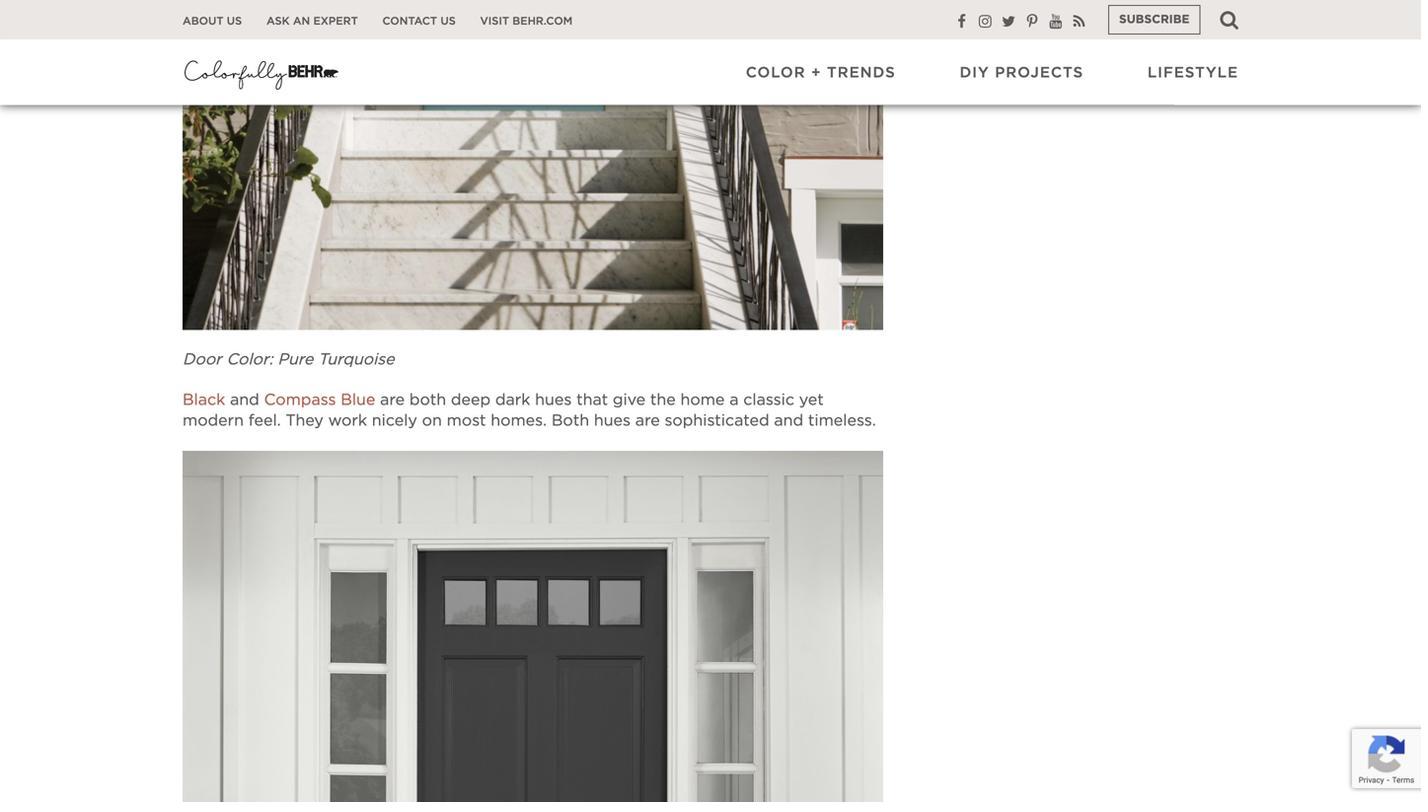 Task type: describe. For each thing, give the bounding box(es) containing it.
turquoise
[[318, 352, 395, 368]]

are both deep dark hues that give the home a classic yet modern feel. they work nicely on most homes. both hues are sophisticated and timeless.
[[183, 392, 876, 429]]

ask
[[266, 16, 290, 27]]

black link
[[183, 392, 225, 408]]

0 vertical spatial hues
[[535, 392, 572, 408]]

visit
[[480, 16, 509, 27]]

classic
[[743, 392, 795, 408]]

work
[[328, 413, 367, 429]]

contact
[[382, 16, 437, 27]]

diy projects link
[[960, 64, 1084, 83]]

compass blue link
[[264, 392, 375, 408]]

about
[[183, 16, 224, 27]]

black and compass blue
[[183, 392, 375, 408]]

subscribe link
[[1108, 5, 1201, 35]]

projects
[[995, 65, 1084, 80]]

feel.
[[249, 413, 281, 429]]

1 vertical spatial are
[[635, 413, 660, 429]]

visit behr.com link
[[480, 14, 573, 28]]

and inside are both deep dark hues that give the home a classic yet modern feel. they work nicely on most homes. both hues are sophisticated and timeless.
[[774, 413, 804, 429]]

behr.com
[[512, 16, 573, 27]]

0 vertical spatial and
[[230, 392, 259, 408]]

visit behr.com
[[480, 16, 573, 27]]

1 horizontal spatial hues
[[594, 413, 631, 429]]

about us
[[183, 16, 242, 27]]

a home showing the front door painted in black. image
[[183, 451, 883, 802]]

homes.
[[491, 413, 547, 429]]

diy projects
[[960, 65, 1084, 80]]

dark
[[495, 392, 530, 408]]

compass
[[264, 392, 336, 408]]

contact us
[[382, 16, 456, 27]]

0 vertical spatial are
[[380, 392, 405, 408]]

modern
[[183, 413, 244, 429]]

an
[[293, 16, 310, 27]]

ask an expert link
[[266, 14, 358, 28]]



Task type: locate. For each thing, give the bounding box(es) containing it.
lifestyle link
[[1148, 64, 1239, 83]]

the
[[650, 392, 676, 408]]

us right contact
[[441, 16, 456, 27]]

lifestyle
[[1148, 65, 1239, 80]]

search image
[[1220, 10, 1239, 30]]

trends
[[827, 65, 896, 80]]

timeless.
[[808, 413, 876, 429]]

are
[[380, 392, 405, 408], [635, 413, 660, 429]]

and up 'feel.'
[[230, 392, 259, 408]]

sophisticated
[[665, 413, 769, 429]]

diy
[[960, 65, 990, 80]]

give
[[613, 392, 646, 408]]

color:
[[226, 352, 273, 368]]

hues down give
[[594, 413, 631, 429]]

about us link
[[183, 14, 242, 28]]

and down the classic
[[774, 413, 804, 429]]

0 horizontal spatial hues
[[535, 392, 572, 408]]

black
[[183, 392, 225, 408]]

1 vertical spatial hues
[[594, 413, 631, 429]]

door
[[183, 352, 222, 368]]

a
[[730, 392, 739, 408]]

+
[[811, 65, 822, 80]]

us for about us
[[227, 16, 242, 27]]

1 horizontal spatial and
[[774, 413, 804, 429]]

most
[[447, 413, 486, 429]]

us right about
[[227, 16, 242, 27]]

1 us from the left
[[227, 16, 242, 27]]

contact us link
[[382, 14, 456, 28]]

they
[[286, 413, 324, 429]]

ask an expert
[[266, 16, 358, 27]]

blue
[[341, 392, 375, 408]]

color
[[746, 65, 806, 80]]

hues
[[535, 392, 572, 408], [594, 413, 631, 429]]

2 us from the left
[[441, 16, 456, 27]]

subscribe
[[1119, 14, 1190, 26]]

pure
[[278, 352, 313, 368]]

1 horizontal spatial are
[[635, 413, 660, 429]]

a home showing the front door painted in a blue hue. image
[[183, 0, 883, 330]]

us
[[227, 16, 242, 27], [441, 16, 456, 27]]

0 horizontal spatial are
[[380, 392, 405, 408]]

door color: pure turquoise
[[183, 352, 395, 368]]

nicely
[[372, 413, 417, 429]]

us for contact us
[[441, 16, 456, 27]]

color + trends link
[[746, 64, 896, 83]]

expert
[[313, 16, 358, 27]]

color + trends
[[746, 65, 896, 80]]

1 horizontal spatial us
[[441, 16, 456, 27]]

that
[[577, 392, 608, 408]]

1 vertical spatial and
[[774, 413, 804, 429]]

0 horizontal spatial and
[[230, 392, 259, 408]]

home
[[681, 392, 725, 408]]

on
[[422, 413, 442, 429]]

both
[[409, 392, 446, 408]]

are up nicely
[[380, 392, 405, 408]]

hues up both
[[535, 392, 572, 408]]

colorfully behr image
[[183, 54, 341, 93]]

yet
[[799, 392, 824, 408]]

0 horizontal spatial us
[[227, 16, 242, 27]]

both
[[552, 413, 589, 429]]

are down the on the left of the page
[[635, 413, 660, 429]]

deep
[[451, 392, 491, 408]]

and
[[230, 392, 259, 408], [774, 413, 804, 429]]



Task type: vqa. For each thing, say whether or not it's contained in the screenshot.
compass at the left of the page
yes



